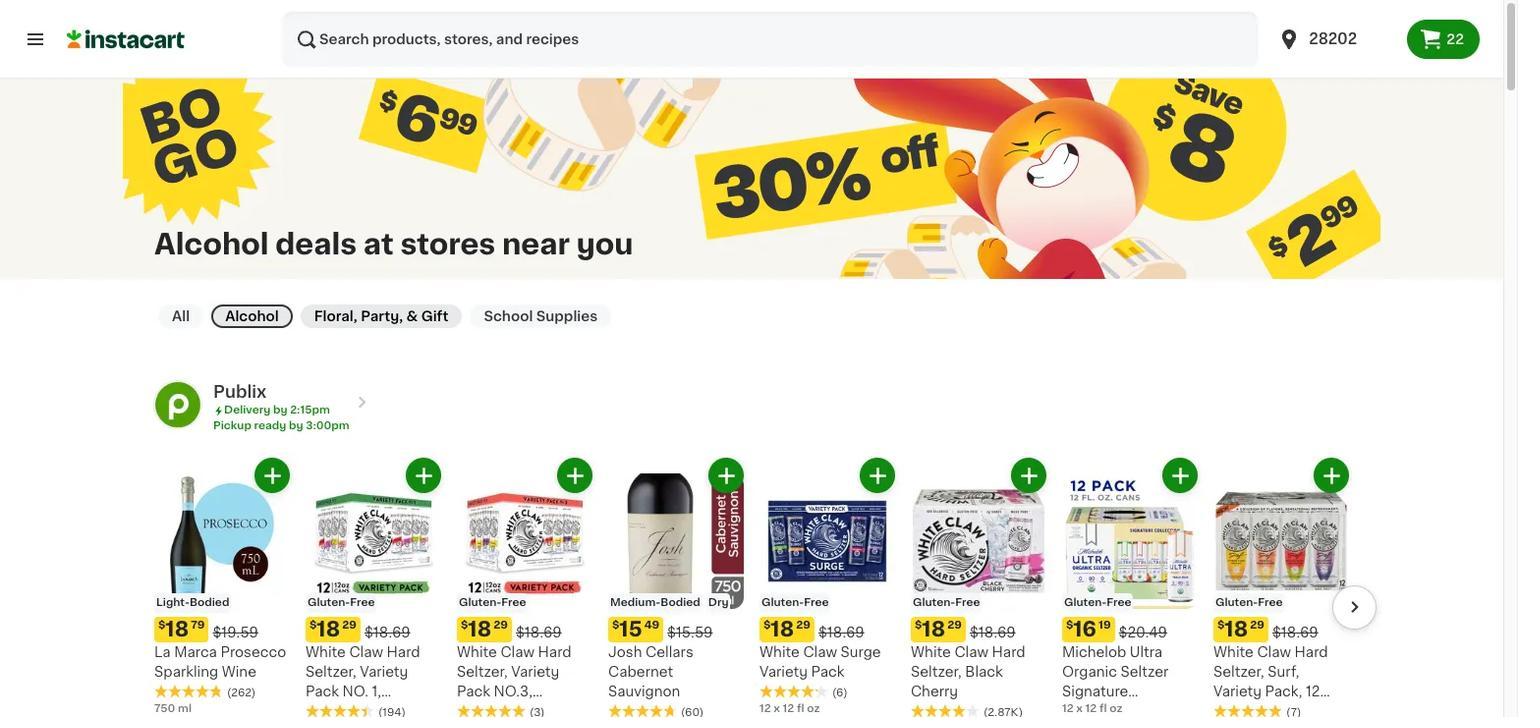 Task type: vqa. For each thing, say whether or not it's contained in the screenshot.
are at the right of page
no



Task type: describe. For each thing, give the bounding box(es) containing it.
pack,
[[1266, 685, 1303, 699]]

stores
[[401, 230, 496, 258]]

$ for white claw hard seltzer, surf, variety pack, 12 pack
[[1218, 620, 1225, 631]]

18 for white claw surge variety pack
[[771, 619, 795, 640]]

12 inside white claw hard seltzer, surf, variety pack, 12 pack
[[1306, 685, 1321, 699]]

$ 18 29 for white claw hard seltzer, surf, variety pack, 12 pack
[[1218, 619, 1265, 640]]

cabernet
[[609, 666, 673, 679]]

gluten-free for white claw hard seltzer, variety pack no. 1, lime/bl
[[308, 598, 375, 609]]

white for white claw hard seltzer, variety pack no.3, blackberry/mango/strawberry/pineapple
[[457, 646, 497, 660]]

michelob
[[1063, 646, 1127, 660]]

ml
[[178, 704, 192, 715]]

$ 18 29 for white claw hard seltzer, black cherry
[[915, 619, 962, 640]]

29 for white claw hard seltzer, black cherry
[[948, 620, 962, 631]]

add image for white claw hard seltzer, surf, variety pack, 12 pack
[[1320, 464, 1344, 488]]

$ 16 19
[[1067, 619, 1111, 640]]

ultra
[[1130, 646, 1163, 660]]

seltzer, for white claw hard seltzer, surf, variety pack, 12 pack
[[1214, 666, 1265, 679]]

no.3,
[[494, 685, 533, 699]]

all
[[172, 310, 190, 323]]

$15.59
[[668, 626, 713, 640]]

white claw hard seltzer, variety pack no. 1, lime/bl
[[306, 646, 454, 718]]

16
[[1074, 619, 1097, 640]]

1 fl from the left
[[797, 704, 805, 715]]

alcohol for alcohol
[[225, 310, 279, 323]]

white for white claw surge variety pack
[[760, 646, 800, 660]]

gluten-free for michelob ultra organic seltzer signature collection cans
[[1065, 598, 1132, 609]]

Search field
[[283, 12, 1259, 67]]

la
[[154, 646, 171, 660]]

3 product group from the left
[[457, 458, 741, 718]]

josh cellars cabernet sauvignon
[[609, 646, 694, 699]]

hard for white claw hard seltzer, black cherry
[[992, 646, 1026, 660]]

white claw hard seltzer, surf, variety pack, 12 pack
[[1214, 646, 1329, 718]]

(262)
[[227, 688, 256, 699]]

$18.29 original price: $18.69 element for white claw hard seltzer, surf, variety pack, 12 pack
[[1214, 617, 1350, 643]]

gluten- for white claw hard seltzer, surf, variety pack, 12 pack
[[1216, 598, 1259, 609]]

add image for la marca prosecco sparkling wine
[[260, 464, 285, 488]]

$ 18 29 for white claw hard seltzer, variety pack no.3, blackberry/mango/strawberry/pineapple
[[461, 619, 508, 640]]

seltzer, for white claw hard seltzer, variety pack no. 1, lime/bl
[[306, 666, 357, 679]]

claw for white claw hard seltzer, black cherry
[[955, 646, 989, 660]]

hard for white claw hard seltzer, variety pack no.3, blackberry/mango/strawberry/pineapple
[[538, 646, 572, 660]]

$18.29 original price: $18.69 element for white claw hard seltzer, variety pack no. 1, lime/bl
[[306, 617, 441, 643]]

collection
[[1063, 705, 1134, 718]]

29 for white claw hard seltzer, surf, variety pack, 12 pack
[[1251, 620, 1265, 631]]

alcohol link
[[211, 305, 293, 328]]

1 product group from the left
[[154, 458, 290, 718]]

$ for white claw hard seltzer, variety pack no. 1, lime/bl
[[310, 620, 317, 631]]

floral, party, & gift link
[[301, 305, 462, 328]]

18 for white claw hard seltzer, black cherry
[[922, 619, 946, 640]]

sauvignon
[[609, 685, 681, 699]]

$ for white claw surge variety pack
[[764, 620, 771, 631]]

22 button
[[1408, 20, 1481, 59]]

15
[[620, 619, 643, 640]]

gluten-free for white claw hard seltzer, surf, variety pack, 12 pack
[[1216, 598, 1283, 609]]

white for white claw hard seltzer, variety pack no. 1, lime/bl
[[306, 646, 346, 660]]

$19.59
[[213, 626, 259, 640]]

michelob ultra organic seltzer signature collection cans
[[1063, 646, 1173, 718]]

&
[[407, 310, 418, 323]]

pack inside white claw hard seltzer, variety pack no. 1, lime/bl
[[306, 685, 339, 699]]

2 12 x 12 fl oz from the left
[[1063, 704, 1123, 715]]

josh
[[609, 646, 642, 660]]

add image for white claw hard seltzer, black cherry
[[1017, 464, 1042, 488]]

claw for white claw hard seltzer, variety pack no. 1, lime/bl
[[349, 646, 383, 660]]

party,
[[361, 310, 403, 323]]

seltzer, for white claw hard seltzer, black cherry
[[911, 666, 962, 679]]

free for white claw hard seltzer, black cherry
[[956, 598, 981, 609]]

3:00pm
[[306, 421, 350, 432]]

2 fl from the left
[[1100, 704, 1108, 715]]

la marca prosecco sparkling wine
[[154, 646, 286, 679]]

$18.69 for white claw hard seltzer, black cherry
[[970, 626, 1016, 640]]

sparkling
[[154, 666, 218, 679]]

$ 15 49
[[612, 619, 660, 640]]

$ for michelob ultra organic seltzer signature collection cans
[[1067, 620, 1074, 631]]

cans
[[1137, 705, 1173, 718]]

you
[[577, 230, 634, 258]]

18 for white claw hard seltzer, variety pack no. 1, lime/bl
[[317, 619, 340, 640]]

bodied for medium-
[[661, 598, 701, 609]]

item carousel region
[[127, 458, 1377, 718]]

$18.79 original price: $19.59 element
[[154, 617, 290, 643]]

publix
[[213, 384, 267, 400]]

19
[[1099, 620, 1111, 631]]

1 12 x 12 fl oz from the left
[[760, 704, 820, 715]]

18 for white claw hard seltzer, variety pack no.3, blackberry/mango/strawberry/pineapple
[[468, 619, 492, 640]]

bodied for light-
[[190, 598, 229, 609]]

add image for michelob ultra organic seltzer signature collection cans
[[1168, 464, 1193, 488]]

supplies
[[537, 310, 598, 323]]

1,
[[372, 685, 381, 699]]

blackberry/mango/strawberry/pineapple
[[457, 705, 741, 718]]

28202
[[1310, 31, 1358, 46]]

1 28202 button from the left
[[1267, 12, 1408, 67]]

add image for white claw hard seltzer, variety pack no.3, blackberry/mango/strawberry/pineapple
[[563, 464, 587, 488]]

ready
[[254, 421, 286, 432]]

claw for white claw hard seltzer, variety pack no.3, blackberry/mango/strawberry/pineapple
[[501, 646, 535, 660]]



Task type: locate. For each thing, give the bounding box(es) containing it.
5 gluten- from the left
[[1065, 598, 1107, 609]]

4 $ 18 29 from the left
[[915, 619, 962, 640]]

$18.69 for white claw hard seltzer, surf, variety pack, 12 pack
[[1273, 626, 1319, 640]]

add image
[[866, 464, 890, 488], [1320, 464, 1344, 488]]

white inside white claw hard seltzer, black cherry
[[911, 646, 952, 660]]

claw for white claw surge variety pack
[[804, 646, 838, 660]]

gluten-free up white claw hard seltzer, variety pack no. 1, lime/bl
[[308, 598, 375, 609]]

white left surge
[[760, 646, 800, 660]]

hard inside white claw hard seltzer, variety pack no. 1, lime/bl
[[387, 646, 420, 660]]

floral,
[[314, 310, 358, 323]]

3 claw from the left
[[804, 646, 838, 660]]

wine
[[222, 666, 257, 679]]

school
[[484, 310, 533, 323]]

$ 18 29 up no.
[[310, 619, 357, 640]]

49
[[645, 620, 660, 631]]

$18.29 original price: $18.69 element up no.3, on the left bottom of page
[[457, 617, 593, 643]]

pack inside white claw hard seltzer, surf, variety pack, 12 pack
[[1214, 705, 1247, 718]]

medium-
[[610, 598, 661, 609]]

29 up white claw surge variety pack
[[797, 620, 811, 631]]

near
[[502, 230, 570, 258]]

$18.69 up surf,
[[1273, 626, 1319, 640]]

2 $ 18 29 from the left
[[461, 619, 508, 640]]

white inside white claw hard seltzer, variety pack no.3, blackberry/mango/strawberry/pineapple
[[457, 646, 497, 660]]

18 for white claw hard seltzer, surf, variety pack, 12 pack
[[1225, 619, 1249, 640]]

6 gluten-free from the left
[[1216, 598, 1283, 609]]

1 $18.69 from the left
[[365, 626, 411, 640]]

6 gluten- from the left
[[1216, 598, 1259, 609]]

29 up no.3, on the left bottom of page
[[494, 620, 508, 631]]

white
[[306, 646, 346, 660], [457, 646, 497, 660], [760, 646, 800, 660], [911, 646, 952, 660], [1214, 646, 1254, 660]]

79
[[191, 620, 205, 631]]

hard
[[387, 646, 420, 660], [538, 646, 572, 660], [992, 646, 1026, 660], [1295, 646, 1329, 660]]

gluten-
[[308, 598, 350, 609], [459, 598, 502, 609], [762, 598, 804, 609], [913, 598, 956, 609], [1065, 598, 1107, 609], [1216, 598, 1259, 609]]

hard for white claw hard seltzer, surf, variety pack, 12 pack
[[1295, 646, 1329, 660]]

publix image
[[154, 381, 202, 429]]

claw up black
[[955, 646, 989, 660]]

29 for white claw hard seltzer, variety pack no. 1, lime/bl
[[342, 620, 357, 631]]

gluten- for white claw surge variety pack
[[762, 598, 804, 609]]

variety inside white claw hard seltzer, variety pack no.3, blackberry/mango/strawberry/pineapple
[[511, 666, 560, 679]]

$18.69 up surge
[[819, 626, 865, 640]]

dry
[[709, 598, 729, 609]]

0 horizontal spatial x
[[774, 704, 781, 715]]

free up the 19
[[1107, 598, 1132, 609]]

5 $18.69 from the left
[[1273, 626, 1319, 640]]

variety inside white claw surge variety pack
[[760, 666, 808, 679]]

4 $18.69 from the left
[[970, 626, 1016, 640]]

$18.29 original price: $18.69 element
[[306, 617, 441, 643], [457, 617, 593, 643], [760, 617, 896, 643], [911, 617, 1047, 643], [1214, 617, 1350, 643]]

$ inside $ 15 49
[[612, 620, 620, 631]]

$ inside $ 18 79
[[158, 620, 165, 631]]

seltzer, inside white claw hard seltzer, surf, variety pack, 12 pack
[[1214, 666, 1265, 679]]

x down signature
[[1077, 704, 1083, 715]]

1 29 from the left
[[342, 620, 357, 631]]

2 18 from the left
[[317, 619, 340, 640]]

4 add image from the left
[[714, 464, 739, 488]]

claw inside white claw hard seltzer, surf, variety pack, 12 pack
[[1258, 646, 1292, 660]]

oz
[[807, 704, 820, 715], [1110, 704, 1123, 715]]

$15.49 original price: $15.59 element
[[609, 617, 744, 643]]

1 free from the left
[[350, 598, 375, 609]]

(6)
[[833, 688, 848, 699]]

free up white claw hard seltzer, black cherry
[[956, 598, 981, 609]]

gluten- for white claw hard seltzer, variety pack no.3, blackberry/mango/strawberry/pineapple
[[459, 598, 502, 609]]

floral, party, & gift
[[314, 310, 449, 323]]

school supplies
[[484, 310, 598, 323]]

claw inside white claw surge variety pack
[[804, 646, 838, 660]]

3 18 from the left
[[468, 619, 492, 640]]

free for white claw surge variety pack
[[804, 598, 829, 609]]

claw
[[349, 646, 383, 660], [501, 646, 535, 660], [804, 646, 838, 660], [955, 646, 989, 660], [1258, 646, 1292, 660]]

hard inside white claw hard seltzer, black cherry
[[992, 646, 1026, 660]]

1 oz from the left
[[807, 704, 820, 715]]

gluten- up no.
[[308, 598, 350, 609]]

add image
[[260, 464, 285, 488], [411, 464, 436, 488], [563, 464, 587, 488], [714, 464, 739, 488], [1017, 464, 1042, 488], [1168, 464, 1193, 488]]

add image for white claw surge variety pack
[[866, 464, 890, 488]]

hard inside white claw hard seltzer, variety pack no.3, blackberry/mango/strawberry/pineapple
[[538, 646, 572, 660]]

4 $ from the left
[[612, 620, 620, 631]]

2 gluten-free from the left
[[459, 598, 526, 609]]

pickup
[[213, 421, 252, 432]]

2 claw from the left
[[501, 646, 535, 660]]

$18.69
[[365, 626, 411, 640], [516, 626, 562, 640], [819, 626, 865, 640], [970, 626, 1016, 640], [1273, 626, 1319, 640]]

gift
[[421, 310, 449, 323]]

organic
[[1063, 666, 1118, 679]]

free
[[350, 598, 375, 609], [502, 598, 526, 609], [804, 598, 829, 609], [956, 598, 981, 609], [1107, 598, 1132, 609], [1259, 598, 1283, 609]]

claw inside white claw hard seltzer, black cherry
[[955, 646, 989, 660]]

variety inside white claw hard seltzer, variety pack no. 1, lime/bl
[[360, 666, 408, 679]]

4 $18.29 original price: $18.69 element from the left
[[911, 617, 1047, 643]]

$ 18 29
[[310, 619, 357, 640], [461, 619, 508, 640], [764, 619, 811, 640], [915, 619, 962, 640], [1218, 619, 1265, 640]]

29
[[342, 620, 357, 631], [494, 620, 508, 631], [797, 620, 811, 631], [948, 620, 962, 631], [1251, 620, 1265, 631]]

1 bodied from the left
[[190, 598, 229, 609]]

18
[[165, 619, 189, 640], [317, 619, 340, 640], [468, 619, 492, 640], [771, 619, 795, 640], [922, 619, 946, 640], [1225, 619, 1249, 640]]

claw left surge
[[804, 646, 838, 660]]

4 free from the left
[[956, 598, 981, 609]]

gluten-free for white claw hard seltzer, black cherry
[[913, 598, 981, 609]]

1 add image from the left
[[260, 464, 285, 488]]

white for white claw hard seltzer, surf, variety pack, 12 pack
[[1214, 646, 1254, 660]]

5 gluten-free from the left
[[1065, 598, 1132, 609]]

3 $ 18 29 from the left
[[764, 619, 811, 640]]

black
[[966, 666, 1003, 679]]

hard for white claw hard seltzer, variety pack no. 1, lime/bl
[[387, 646, 420, 660]]

$ for josh cellars cabernet sauvignon
[[612, 620, 620, 631]]

bodied
[[190, 598, 229, 609], [661, 598, 701, 609]]

5 $ 18 29 from the left
[[1218, 619, 1265, 640]]

$18.29 original price: $18.69 element up white claw hard seltzer, variety pack no. 1, lime/bl
[[306, 617, 441, 643]]

claw up no.3, on the left bottom of page
[[501, 646, 535, 660]]

2:15pm
[[290, 405, 330, 416]]

marca
[[174, 646, 217, 660]]

fl
[[797, 704, 805, 715], [1100, 704, 1108, 715]]

4 gluten- from the left
[[913, 598, 956, 609]]

3 $18.29 original price: $18.69 element from the left
[[760, 617, 896, 643]]

$ 18 29 up white claw hard seltzer, surf, variety pack, 12 pack
[[1218, 619, 1265, 640]]

gluten-free up no.3, on the left bottom of page
[[459, 598, 526, 609]]

alcohol right all
[[225, 310, 279, 323]]

alcohol for alcohol deals at stores near you
[[154, 230, 269, 258]]

free for white claw hard seltzer, variety pack no. 1, lime/bl
[[350, 598, 375, 609]]

free up no.3, on the left bottom of page
[[502, 598, 526, 609]]

3 $18.69 from the left
[[819, 626, 865, 640]]

pack right cans
[[1214, 705, 1247, 718]]

no.
[[343, 685, 369, 699]]

instacart logo image
[[67, 28, 185, 51]]

white right ultra
[[1214, 646, 1254, 660]]

5 free from the left
[[1107, 598, 1132, 609]]

3 29 from the left
[[797, 620, 811, 631]]

fl down signature
[[1100, 704, 1108, 715]]

4 18 from the left
[[771, 619, 795, 640]]

2 28202 button from the left
[[1278, 12, 1396, 67]]

2 hard from the left
[[538, 646, 572, 660]]

school supplies link
[[470, 305, 612, 328]]

white inside white claw hard seltzer, surf, variety pack, 12 pack
[[1214, 646, 1254, 660]]

$18.69 up black
[[970, 626, 1016, 640]]

$20.49
[[1119, 626, 1168, 640]]

surge
[[841, 646, 881, 660]]

pack left no.
[[306, 685, 339, 699]]

4 white from the left
[[911, 646, 952, 660]]

seltzer, for white claw hard seltzer, variety pack no.3, blackberry/mango/strawberry/pineapple
[[457, 666, 508, 679]]

delivery by 2:15pm
[[224, 405, 330, 416]]

1 horizontal spatial oz
[[1110, 704, 1123, 715]]

0 horizontal spatial add image
[[866, 464, 890, 488]]

29 up white claw hard seltzer, surf, variety pack, 12 pack
[[1251, 620, 1265, 631]]

gluten- for white claw hard seltzer, variety pack no. 1, lime/bl
[[308, 598, 350, 609]]

18 for la marca prosecco sparkling wine
[[165, 619, 189, 640]]

pack inside white claw hard seltzer, variety pack no.3, blackberry/mango/strawberry/pineapple
[[457, 685, 491, 699]]

2 add image from the left
[[1320, 464, 1344, 488]]

12 x 12 fl oz down white claw surge variety pack
[[760, 704, 820, 715]]

1 18 from the left
[[165, 619, 189, 640]]

$ 18 79
[[158, 619, 205, 640]]

claw inside white claw hard seltzer, variety pack no. 1, lime/bl
[[349, 646, 383, 660]]

1 gluten-free from the left
[[308, 598, 375, 609]]

white inside white claw hard seltzer, variety pack no. 1, lime/bl
[[306, 646, 346, 660]]

light-
[[156, 598, 190, 609]]

$18.69 up no.3, on the left bottom of page
[[516, 626, 562, 640]]

3 white from the left
[[760, 646, 800, 660]]

$18.29 original price: $18.69 element for white claw hard seltzer, black cherry
[[911, 617, 1047, 643]]

seltzer, inside white claw hard seltzer, variety pack no.3, blackberry/mango/strawberry/pineapple
[[457, 666, 508, 679]]

2 add image from the left
[[411, 464, 436, 488]]

pack
[[812, 666, 845, 679], [306, 685, 339, 699], [457, 685, 491, 699], [1214, 705, 1247, 718]]

pickup ready by 3:00pm
[[213, 421, 350, 432]]

28202 button
[[1267, 12, 1408, 67], [1278, 12, 1396, 67]]

12 x 12 fl oz down signature
[[1063, 704, 1123, 715]]

deals
[[276, 230, 357, 258]]

$ inside $ 16 19
[[1067, 620, 1074, 631]]

5 add image from the left
[[1017, 464, 1042, 488]]

$18.29 original price: $18.69 element for white claw hard seltzer, variety pack no.3, blackberry/mango/strawberry/pineapple
[[457, 617, 593, 643]]

12 x 12 fl oz
[[760, 704, 820, 715], [1063, 704, 1123, 715]]

2 $18.69 from the left
[[516, 626, 562, 640]]

white for white claw hard seltzer, black cherry
[[911, 646, 952, 660]]

white inside white claw surge variety pack
[[760, 646, 800, 660]]

all link
[[158, 305, 204, 328]]

cellars
[[646, 646, 694, 660]]

4 gluten-free from the left
[[913, 598, 981, 609]]

white up cherry
[[911, 646, 952, 660]]

alcohol deals at stores near you
[[154, 230, 634, 258]]

seltzer, up no.3, on the left bottom of page
[[457, 666, 508, 679]]

3 free from the left
[[804, 598, 829, 609]]

seltzer,
[[306, 666, 357, 679], [457, 666, 508, 679], [911, 666, 962, 679], [1214, 666, 1265, 679]]

free for michelob ultra organic seltzer signature collection cans
[[1107, 598, 1132, 609]]

8 product group from the left
[[1214, 458, 1350, 718]]

gluten-free for white claw hard seltzer, variety pack no.3, blackberry/mango/strawberry/pineapple
[[459, 598, 526, 609]]

1 $ 18 29 from the left
[[310, 619, 357, 640]]

white up no.
[[306, 646, 346, 660]]

1 horizontal spatial add image
[[1320, 464, 1344, 488]]

6 add image from the left
[[1168, 464, 1193, 488]]

gluten- up white claw hard seltzer, black cherry
[[913, 598, 956, 609]]

0 horizontal spatial 12 x 12 fl oz
[[760, 704, 820, 715]]

0 horizontal spatial by
[[273, 405, 288, 416]]

2 product group from the left
[[306, 458, 454, 718]]

22
[[1447, 32, 1465, 46]]

8 $ from the left
[[1218, 620, 1225, 631]]

white claw hard seltzer, variety pack no.3, blackberry/mango/strawberry/pineapple
[[457, 646, 741, 718]]

medium-bodied dry
[[610, 598, 729, 609]]

6 18 from the left
[[1225, 619, 1249, 640]]

$ 18 29 up white claw surge variety pack
[[764, 619, 811, 640]]

$ for white claw hard seltzer, variety pack no.3, blackberry/mango/strawberry/pineapple
[[461, 620, 468, 631]]

3 add image from the left
[[563, 464, 587, 488]]

1 horizontal spatial x
[[1077, 704, 1083, 715]]

gluten-free up white claw hard seltzer, black cherry
[[913, 598, 981, 609]]

pack up (6)
[[812, 666, 845, 679]]

5 $ from the left
[[764, 620, 771, 631]]

bodied up 79
[[190, 598, 229, 609]]

0 horizontal spatial fl
[[797, 704, 805, 715]]

seltzer, inside white claw hard seltzer, variety pack no. 1, lime/bl
[[306, 666, 357, 679]]

4 claw from the left
[[955, 646, 989, 660]]

$18.69 up white claw hard seltzer, variety pack no. 1, lime/bl
[[365, 626, 411, 640]]

$16.19 original price: $20.49 element
[[1063, 617, 1198, 643]]

by down 2:15pm
[[289, 421, 303, 432]]

add image for josh cellars cabernet sauvignon
[[714, 464, 739, 488]]

product group containing 16
[[1063, 458, 1198, 718]]

2 $ from the left
[[310, 620, 317, 631]]

gluten- up white claw hard seltzer, surf, variety pack, 12 pack
[[1216, 598, 1259, 609]]

7 $ from the left
[[1067, 620, 1074, 631]]

white claw surge variety pack
[[760, 646, 881, 679]]

alcohol up "all" link
[[154, 230, 269, 258]]

pack left no.3, on the left bottom of page
[[457, 685, 491, 699]]

white claw hard seltzer, black cherry
[[911, 646, 1026, 699]]

$ 18 29 for white claw hard seltzer, variety pack no. 1, lime/bl
[[310, 619, 357, 640]]

fl down white claw surge variety pack
[[797, 704, 805, 715]]

claw up surf,
[[1258, 646, 1292, 660]]

claw up the 1,
[[349, 646, 383, 660]]

free up white claw hard seltzer, variety pack no. 1, lime/bl
[[350, 598, 375, 609]]

1 horizontal spatial bodied
[[661, 598, 701, 609]]

oz down signature
[[1110, 704, 1123, 715]]

2 $18.29 original price: $18.69 element from the left
[[457, 617, 593, 643]]

4 29 from the left
[[948, 620, 962, 631]]

variety inside white claw hard seltzer, surf, variety pack, 12 pack
[[1214, 685, 1262, 699]]

5 product group from the left
[[760, 458, 896, 718]]

1 horizontal spatial by
[[289, 421, 303, 432]]

1 horizontal spatial 12 x 12 fl oz
[[1063, 704, 1123, 715]]

5 29 from the left
[[1251, 620, 1265, 631]]

seltzer, inside white claw hard seltzer, black cherry
[[911, 666, 962, 679]]

gluten- for michelob ultra organic seltzer signature collection cans
[[1065, 598, 1107, 609]]

seltzer, up no.
[[306, 666, 357, 679]]

gluten-free
[[308, 598, 375, 609], [459, 598, 526, 609], [762, 598, 829, 609], [913, 598, 981, 609], [1065, 598, 1132, 609], [1216, 598, 1283, 609]]

1 x from the left
[[774, 704, 781, 715]]

$
[[158, 620, 165, 631], [310, 620, 317, 631], [461, 620, 468, 631], [612, 620, 620, 631], [764, 620, 771, 631], [915, 620, 922, 631], [1067, 620, 1074, 631], [1218, 620, 1225, 631]]

2 gluten- from the left
[[459, 598, 502, 609]]

5 18 from the left
[[922, 619, 946, 640]]

gluten- up no.3, on the left bottom of page
[[459, 598, 502, 609]]

oz down white claw surge variety pack
[[807, 704, 820, 715]]

2 29 from the left
[[494, 620, 508, 631]]

6 product group from the left
[[911, 458, 1047, 718]]

free for white claw hard seltzer, surf, variety pack, 12 pack
[[1259, 598, 1283, 609]]

add image for white claw hard seltzer, variety pack no. 1, lime/bl
[[411, 464, 436, 488]]

$18.69 for white claw hard seltzer, variety pack no. 1, lime/bl
[[365, 626, 411, 640]]

5 white from the left
[[1214, 646, 1254, 660]]

$18.29 original price: $18.69 element up surf,
[[1214, 617, 1350, 643]]

1 white from the left
[[306, 646, 346, 660]]

4 hard from the left
[[1295, 646, 1329, 660]]

3 $ from the left
[[461, 620, 468, 631]]

1 add image from the left
[[866, 464, 890, 488]]

gluten-free for white claw surge variety pack
[[762, 598, 829, 609]]

seltzer, left surf,
[[1214, 666, 1265, 679]]

by up pickup ready by 3:00pm
[[273, 405, 288, 416]]

product group containing 15
[[609, 458, 744, 718]]

0 vertical spatial by
[[273, 405, 288, 416]]

29 up white claw hard seltzer, variety pack no. 1, lime/bl
[[342, 620, 357, 631]]

gluten- for white claw hard seltzer, black cherry
[[913, 598, 956, 609]]

1 horizontal spatial fl
[[1100, 704, 1108, 715]]

29 for white claw hard seltzer, variety pack no.3, blackberry/mango/strawberry/pineapple
[[494, 620, 508, 631]]

2 seltzer, from the left
[[457, 666, 508, 679]]

claw inside white claw hard seltzer, variety pack no.3, blackberry/mango/strawberry/pineapple
[[501, 646, 535, 660]]

1 $ from the left
[[158, 620, 165, 631]]

delivery
[[224, 405, 271, 416]]

0 horizontal spatial oz
[[807, 704, 820, 715]]

None search field
[[283, 12, 1259, 67]]

gluten-free up white claw surge variety pack
[[762, 598, 829, 609]]

$18.29 original price: $18.69 element for white claw surge variety pack
[[760, 617, 896, 643]]

5 $18.29 original price: $18.69 element from the left
[[1214, 617, 1350, 643]]

free for white claw hard seltzer, variety pack no.3, blackberry/mango/strawberry/pineapple
[[502, 598, 526, 609]]

$18.29 original price: $18.69 element up black
[[911, 617, 1047, 643]]

2 bodied from the left
[[661, 598, 701, 609]]

1 claw from the left
[[349, 646, 383, 660]]

1 seltzer, from the left
[[306, 666, 357, 679]]

4 seltzer, from the left
[[1214, 666, 1265, 679]]

product group
[[154, 458, 290, 718], [306, 458, 454, 718], [457, 458, 741, 718], [609, 458, 744, 718], [760, 458, 896, 718], [911, 458, 1047, 718], [1063, 458, 1198, 718], [1214, 458, 1350, 718]]

variety
[[360, 666, 408, 679], [511, 666, 560, 679], [760, 666, 808, 679], [1214, 685, 1262, 699]]

$18.29 original price: $18.69 element up white claw surge variety pack
[[760, 617, 896, 643]]

by
[[273, 405, 288, 416], [289, 421, 303, 432]]

6 free from the left
[[1259, 598, 1283, 609]]

at
[[364, 230, 394, 258]]

signature
[[1063, 685, 1129, 699]]

1 vertical spatial alcohol
[[225, 310, 279, 323]]

2 oz from the left
[[1110, 704, 1123, 715]]

4 product group from the left
[[609, 458, 744, 718]]

1 hard from the left
[[387, 646, 420, 660]]

3 gluten-free from the left
[[762, 598, 829, 609]]

1 gluten- from the left
[[308, 598, 350, 609]]

claw for white claw hard seltzer, surf, variety pack, 12 pack
[[1258, 646, 1292, 660]]

seltzer, up cherry
[[911, 666, 962, 679]]

0 horizontal spatial bodied
[[190, 598, 229, 609]]

$ 18 29 up no.3, on the left bottom of page
[[461, 619, 508, 640]]

$ for white claw hard seltzer, black cherry
[[915, 620, 922, 631]]

alcohol deals at stores near you main content
[[0, 0, 1504, 718]]

3 gluten- from the left
[[762, 598, 804, 609]]

12
[[1306, 685, 1321, 699], [760, 704, 771, 715], [783, 704, 795, 715], [1063, 704, 1074, 715], [1086, 704, 1097, 715]]

light-bodied
[[156, 598, 229, 609]]

3 hard from the left
[[992, 646, 1026, 660]]

pack inside white claw surge variety pack
[[812, 666, 845, 679]]

6 $ from the left
[[915, 620, 922, 631]]

x
[[774, 704, 781, 715], [1077, 704, 1083, 715]]

0 vertical spatial alcohol
[[154, 230, 269, 258]]

29 for white claw surge variety pack
[[797, 620, 811, 631]]

2 free from the left
[[502, 598, 526, 609]]

free up surf,
[[1259, 598, 1283, 609]]

$18.69 for white claw hard seltzer, variety pack no.3, blackberry/mango/strawberry/pineapple
[[516, 626, 562, 640]]

gluten- up 16
[[1065, 598, 1107, 609]]

1 vertical spatial by
[[289, 421, 303, 432]]

2 white from the left
[[457, 646, 497, 660]]

hard inside white claw hard seltzer, surf, variety pack, 12 pack
[[1295, 646, 1329, 660]]

750
[[154, 704, 175, 715]]

white up no.3, on the left bottom of page
[[457, 646, 497, 660]]

prosecco
[[221, 646, 286, 660]]

cherry
[[911, 685, 959, 699]]

3 seltzer, from the left
[[911, 666, 962, 679]]

gluten-free up the 19
[[1065, 598, 1132, 609]]

2 x from the left
[[1077, 704, 1083, 715]]

seltzer
[[1121, 666, 1169, 679]]

x down white claw surge variety pack
[[774, 704, 781, 715]]

$18.69 for white claw surge variety pack
[[819, 626, 865, 640]]

1 $18.29 original price: $18.69 element from the left
[[306, 617, 441, 643]]

750 ml
[[154, 704, 192, 715]]

alcohol
[[154, 230, 269, 258], [225, 310, 279, 323]]

5 claw from the left
[[1258, 646, 1292, 660]]

$ 18 29 up white claw hard seltzer, black cherry
[[915, 619, 962, 640]]

$ 18 29 for white claw surge variety pack
[[764, 619, 811, 640]]

7 product group from the left
[[1063, 458, 1198, 718]]

gluten-free up surf,
[[1216, 598, 1283, 609]]

gluten- right dry
[[762, 598, 804, 609]]

29 up white claw hard seltzer, black cherry
[[948, 620, 962, 631]]

surf,
[[1268, 666, 1300, 679]]

free up white claw surge variety pack
[[804, 598, 829, 609]]

$ for la marca prosecco sparkling wine
[[158, 620, 165, 631]]

bodied up $15.49 original price: $15.59 element
[[661, 598, 701, 609]]



